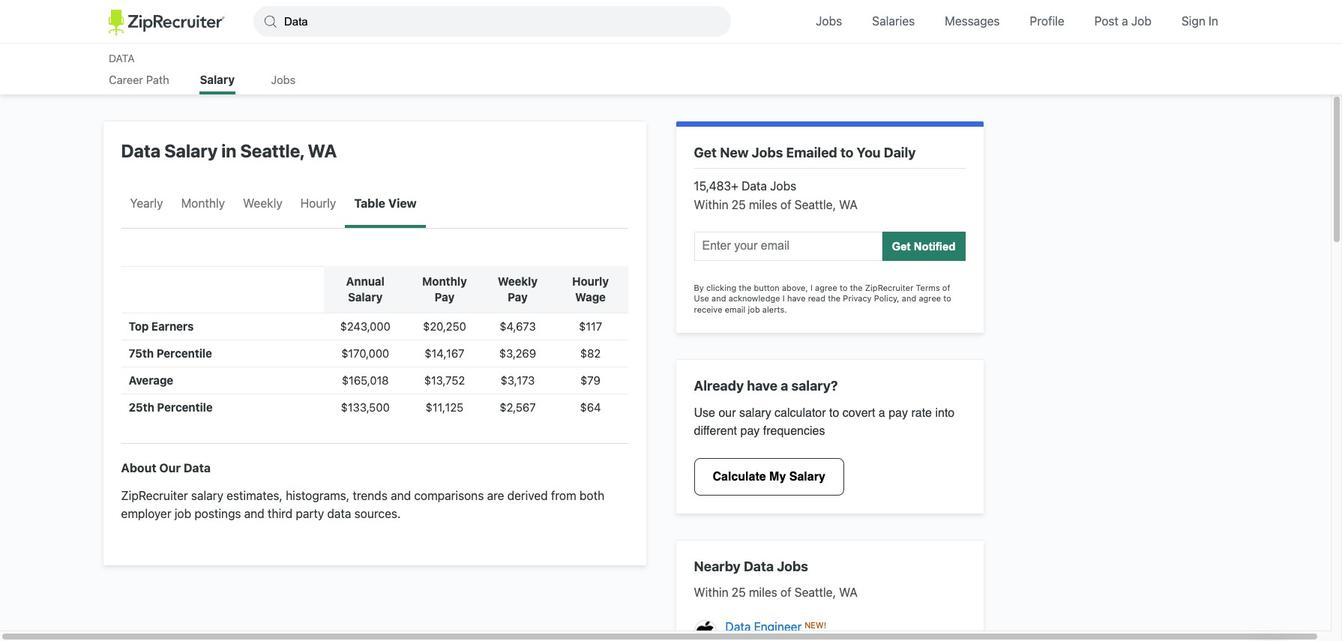 Task type: vqa. For each thing, say whether or not it's contained in the screenshot.


Task type: describe. For each thing, give the bounding box(es) containing it.
2 within from the top
[[694, 586, 729, 599]]

data engineer new!
[[725, 620, 826, 634]]

data left the 'engineer'
[[725, 620, 751, 634]]

a inside use our salary calculator to covert a pay rate into different pay frequencies
[[879, 407, 885, 420]]

percentile for 25th percentile
[[157, 400, 213, 414]]

pay for monthly pay
[[435, 290, 455, 304]]

get for get new jobs emailed to you daily
[[694, 145, 717, 160]]

covert
[[843, 407, 875, 420]]

already have a salary?
[[694, 378, 838, 394]]

25th percentile
[[129, 400, 213, 414]]

my
[[769, 471, 786, 484]]

both
[[580, 489, 605, 502]]

average
[[129, 373, 173, 387]]

0 horizontal spatial have
[[747, 378, 778, 394]]

post a job
[[1095, 14, 1152, 28]]

job inside ziprecruiter salary estimates, histograms, trends and comparisons are derived from both employer job postings and third party data sources.
[[175, 507, 191, 520]]

2 vertical spatial wa
[[839, 586, 858, 599]]

25 inside 15,483+ data jobs within 25 miles of seattle, wa
[[732, 198, 746, 211]]

salary inside button
[[789, 471, 825, 484]]

emailed
[[786, 145, 837, 160]]

in
[[1209, 14, 1219, 28]]

data up within 25 miles of seattle, wa
[[744, 559, 774, 575]]

privacy
[[843, 293, 872, 303]]

1 horizontal spatial pay
[[889, 407, 908, 420]]

agree inside , and agree to receive email job alerts.
[[919, 293, 941, 303]]

yearly link
[[121, 181, 172, 228]]

post
[[1095, 14, 1119, 28]]

read
[[808, 293, 826, 303]]

weekly for weekly
[[243, 196, 282, 210]]

salary?
[[791, 378, 838, 394]]

$14,167
[[425, 346, 464, 360]]

table
[[354, 196, 385, 210]]

use inside terms of use
[[694, 293, 709, 303]]

$170,000
[[341, 346, 389, 360]]

get notified button
[[882, 232, 965, 261]]

$64
[[580, 400, 601, 414]]

jobs inside main element
[[816, 14, 842, 28]]

of inside 15,483+ data jobs within 25 miles of seattle, wa
[[781, 198, 792, 211]]

,
[[897, 293, 900, 303]]

sign
[[1182, 14, 1206, 28]]

about our data
[[121, 461, 211, 475]]

sources.
[[354, 507, 401, 520]]

salaries
[[872, 14, 915, 28]]

75th percentile
[[129, 346, 212, 360]]

hourly for hourly
[[300, 196, 336, 210]]

a inside post a job link
[[1122, 14, 1128, 28]]

frequencies
[[763, 425, 825, 438]]

to up privacy
[[840, 283, 848, 292]]

monthly pay
[[422, 274, 467, 304]]

1 vertical spatial i
[[783, 293, 785, 303]]

calculate my salary link
[[694, 459, 844, 496]]

engineer
[[754, 620, 802, 634]]

hourly wage
[[572, 274, 609, 304]]

$117
[[579, 319, 602, 333]]

$2,567
[[500, 400, 536, 414]]

$82
[[580, 346, 601, 360]]

are
[[487, 489, 504, 502]]

$20,250
[[423, 319, 466, 333]]

0 vertical spatial wa
[[308, 140, 337, 161]]

of inside terms of use
[[942, 283, 950, 292]]

to left you
[[840, 145, 854, 160]]

by
[[694, 283, 704, 292]]

employer
[[121, 507, 171, 520]]

third
[[268, 507, 293, 520]]

nearby
[[694, 559, 741, 575]]

messages
[[945, 14, 1000, 28]]

and down clicking
[[712, 293, 726, 303]]

0 vertical spatial agree
[[815, 283, 837, 292]]

tab list containing yearly
[[121, 181, 345, 228]]

percentile for 75th percentile
[[157, 346, 212, 360]]

tabs element
[[109, 73, 1234, 94]]

into
[[935, 407, 955, 420]]

miles inside 15,483+ data jobs within 25 miles of seattle, wa
[[749, 198, 777, 211]]

$3,269
[[499, 346, 536, 360]]

terms of use link
[[694, 283, 950, 303]]

weekly pay
[[498, 274, 538, 304]]

Search job title or keyword text field
[[253, 6, 731, 37]]

profile link
[[1019, 0, 1076, 43]]

our
[[159, 461, 181, 475]]

career
[[109, 73, 143, 86]]

salary inside ziprecruiter salary estimates, histograms, trends and comparisons are derived from both employer job postings and third party data sources.
[[191, 489, 223, 502]]

monthly link
[[172, 181, 234, 228]]

main element
[[109, 0, 1234, 43]]

in
[[221, 140, 236, 161]]

daily
[[884, 145, 916, 160]]

view
[[388, 196, 417, 210]]

new
[[720, 145, 749, 160]]

$11,125
[[426, 400, 464, 414]]

$13,752
[[424, 373, 465, 387]]

Email Address email field
[[694, 232, 882, 261]]

75th
[[129, 346, 154, 360]]

hourly link
[[291, 181, 345, 228]]

about
[[121, 461, 156, 475]]

15,483+ data jobs within 25 miles of seattle, wa
[[694, 179, 858, 211]]

to inside , and agree to receive email job alerts.
[[943, 293, 951, 303]]

rate
[[911, 407, 932, 420]]

ziprecruiter image
[[109, 10, 225, 35]]

table view button
[[345, 181, 426, 228]]

data up yearly
[[121, 140, 160, 161]]

new!
[[805, 620, 826, 630]]

annual salary
[[346, 274, 385, 304]]

top
[[129, 319, 149, 333]]

salary inside annual salary
[[348, 290, 383, 304]]

jobs for get new jobs emailed to you daily
[[752, 145, 783, 160]]

data salary in seattle, wa
[[121, 140, 337, 161]]

wage
[[575, 290, 606, 304]]

, and agree to receive email job alerts.
[[694, 293, 951, 314]]

acknowledge
[[729, 293, 780, 303]]

sign in link
[[1170, 0, 1230, 43]]

annual
[[346, 274, 385, 288]]



Task type: locate. For each thing, give the bounding box(es) containing it.
get notified
[[892, 240, 956, 253]]

within down 15,483+
[[694, 198, 729, 211]]

clicking
[[706, 283, 736, 292]]

pay left rate at the bottom right
[[889, 407, 908, 420]]

career path link
[[109, 73, 169, 94]]

0 vertical spatial of
[[781, 198, 792, 211]]

and acknowledge i have read the privacy policy
[[709, 293, 897, 303]]

monthly right yearly
[[181, 196, 225, 210]]

0 vertical spatial ziprecruiter
[[865, 283, 914, 292]]

agree up read
[[815, 283, 837, 292]]

1 miles from the top
[[749, 198, 777, 211]]

sign in
[[1182, 14, 1219, 28]]

0 vertical spatial get
[[694, 145, 717, 160]]

get inside button
[[892, 240, 911, 253]]

monthly inside button
[[181, 196, 225, 210]]

within down nearby
[[694, 586, 729, 599]]

of up the 'engineer'
[[781, 586, 792, 599]]

use down the by
[[694, 293, 709, 303]]

pay inside the monthly pay
[[435, 290, 455, 304]]

0 horizontal spatial weekly
[[243, 196, 282, 210]]

policy
[[874, 293, 897, 303]]

jobs right salary link on the top of page
[[271, 73, 296, 86]]

alerts.
[[762, 304, 787, 314]]

1 horizontal spatial salary
[[739, 407, 771, 420]]

a right covert on the right bottom
[[879, 407, 885, 420]]

the up "acknowledge"
[[739, 283, 752, 292]]

get left new
[[694, 145, 717, 160]]

1 vertical spatial get
[[892, 240, 911, 253]]

0 vertical spatial use
[[694, 293, 709, 303]]

salary link
[[199, 73, 235, 91]]

1 horizontal spatial the
[[828, 293, 841, 303]]

1 horizontal spatial jobs link
[[805, 0, 854, 43]]

2 vertical spatial a
[[879, 407, 885, 420]]

yearly
[[130, 196, 163, 210]]

monthly for monthly pay
[[422, 274, 467, 288]]

derived
[[507, 489, 548, 502]]

1 horizontal spatial weekly
[[498, 274, 538, 288]]

seattle, right in
[[240, 140, 304, 161]]

2 miles from the top
[[749, 586, 777, 599]]

use up different
[[694, 407, 715, 420]]

pay right different
[[740, 425, 760, 438]]

earners
[[151, 319, 194, 333]]

a
[[1122, 14, 1128, 28], [781, 378, 788, 394], [879, 407, 885, 420]]

1 25 from the top
[[732, 198, 746, 211]]

25th
[[129, 400, 154, 414]]

comparisons
[[414, 489, 484, 502]]

0 horizontal spatial monthly
[[181, 196, 225, 210]]

$165,018
[[342, 373, 389, 387]]

weekly left hourly button
[[243, 196, 282, 210]]

job left postings
[[175, 507, 191, 520]]

i up read
[[811, 283, 813, 292]]

2 vertical spatial seattle,
[[795, 586, 836, 599]]

pay up "$20,250"
[[435, 290, 455, 304]]

get new jobs emailed to you daily
[[694, 145, 916, 160]]

salary
[[739, 407, 771, 420], [191, 489, 223, 502]]

1 vertical spatial agree
[[919, 293, 941, 303]]

jobs
[[816, 14, 842, 28], [271, 73, 296, 86], [752, 145, 783, 160], [770, 179, 797, 193], [777, 559, 808, 575]]

within 25 miles of seattle, wa
[[694, 586, 858, 599]]

1 vertical spatial ziprecruiter
[[121, 489, 188, 502]]

different
[[694, 425, 737, 438]]

jobs for nearby data jobs
[[777, 559, 808, 575]]

miles down nearby data jobs
[[749, 586, 777, 599]]

0 vertical spatial have
[[787, 293, 806, 303]]

to inside use our salary calculator to covert a pay rate into different pay frequencies
[[829, 407, 839, 420]]

1 vertical spatial miles
[[749, 586, 777, 599]]

get for get notified
[[892, 240, 911, 253]]

2 use from the top
[[694, 407, 715, 420]]

0 vertical spatial jobs link
[[805, 0, 854, 43]]

jobs link left salaries link
[[805, 0, 854, 43]]

hourly button
[[291, 181, 345, 228]]

by clicking the button above, i agree to the ziprecruiter
[[694, 283, 916, 292]]

profile
[[1030, 14, 1065, 28]]

pay inside weekly pay
[[508, 290, 528, 304]]

1 horizontal spatial job
[[748, 304, 760, 314]]

1 vertical spatial job
[[175, 507, 191, 520]]

estimates,
[[227, 489, 283, 502]]

data right 15,483+
[[742, 179, 767, 193]]

get left notified on the right of page
[[892, 240, 911, 253]]

notified
[[914, 240, 956, 253]]

25 down 15,483+
[[732, 198, 746, 211]]

hourly left table
[[300, 196, 336, 210]]

1 vertical spatial a
[[781, 378, 788, 394]]

ziprecruiter
[[865, 283, 914, 292], [121, 489, 188, 502]]

salary right our
[[739, 407, 771, 420]]

to right ,
[[943, 293, 951, 303]]

calculate my salary button
[[694, 459, 844, 496]]

monthly up "$20,250"
[[422, 274, 467, 288]]

1 vertical spatial wa
[[839, 198, 858, 211]]

post a job link
[[1083, 0, 1163, 43]]

1 vertical spatial hourly
[[572, 274, 609, 288]]

0 vertical spatial percentile
[[157, 346, 212, 360]]

1 vertical spatial use
[[694, 407, 715, 420]]

1 vertical spatial 25
[[732, 586, 746, 599]]

data right our
[[184, 461, 211, 475]]

0 vertical spatial salary
[[739, 407, 771, 420]]

jobs up within 25 miles of seattle, wa
[[777, 559, 808, 575]]

already
[[694, 378, 744, 394]]

jobs for 15,483+ data jobs within 25 miles of seattle, wa
[[770, 179, 797, 193]]

a left salary?
[[781, 378, 788, 394]]

0 vertical spatial miles
[[749, 198, 777, 211]]

path
[[146, 73, 169, 86]]

0 horizontal spatial pay
[[435, 290, 455, 304]]

a left job
[[1122, 14, 1128, 28]]

weekly button
[[234, 181, 291, 228]]

$243,000
[[340, 319, 391, 333]]

15,483+
[[694, 179, 739, 193]]

table view
[[354, 196, 417, 210]]

pay
[[889, 407, 908, 420], [740, 425, 760, 438]]

i up alerts.
[[783, 293, 785, 303]]

nearby data jobs
[[694, 559, 808, 575]]

1 within from the top
[[694, 198, 729, 211]]

use our salary calculator to covert a pay rate into different pay frequencies
[[694, 407, 955, 438]]

hourly for hourly wage
[[572, 274, 609, 288]]

pay up $4,673
[[508, 290, 528, 304]]

2 25 from the top
[[732, 586, 746, 599]]

to left covert on the right bottom
[[829, 407, 839, 420]]

ziprecruiter up policy
[[865, 283, 914, 292]]

jobs left salaries
[[816, 14, 842, 28]]

data up career
[[109, 52, 135, 64]]

within inside 15,483+ data jobs within 25 miles of seattle, wa
[[694, 198, 729, 211]]

use inside use our salary calculator to covert a pay rate into different pay frequencies
[[694, 407, 715, 420]]

salary up postings
[[191, 489, 223, 502]]

histograms,
[[286, 489, 350, 502]]

0 vertical spatial within
[[694, 198, 729, 211]]

the up privacy
[[850, 283, 863, 292]]

jobs down get new jobs emailed to you daily
[[770, 179, 797, 193]]

tab list
[[121, 181, 345, 228]]

job inside , and agree to receive email job alerts.
[[748, 304, 760, 314]]

25 down nearby data jobs
[[732, 586, 746, 599]]

$3,173
[[501, 373, 535, 387]]

i
[[811, 283, 813, 292], [783, 293, 785, 303]]

0 horizontal spatial the
[[739, 283, 752, 292]]

salary inside tabs element
[[200, 73, 235, 86]]

job
[[748, 304, 760, 314], [175, 507, 191, 520]]

agree down terms
[[919, 293, 941, 303]]

within
[[694, 198, 729, 211], [694, 586, 729, 599]]

0 vertical spatial seattle,
[[240, 140, 304, 161]]

ziprecruiter inside ziprecruiter salary estimates, histograms, trends and comparisons are derived from both employer job postings and third party data sources.
[[121, 489, 188, 502]]

1 vertical spatial jobs link
[[265, 73, 301, 94]]

1 horizontal spatial monthly
[[422, 274, 467, 288]]

monthly button
[[172, 181, 234, 228]]

agree
[[815, 283, 837, 292], [919, 293, 941, 303]]

0 horizontal spatial jobs link
[[265, 73, 301, 94]]

jobs right new
[[752, 145, 783, 160]]

data
[[109, 52, 135, 64], [121, 140, 160, 161], [742, 179, 767, 193], [184, 461, 211, 475], [744, 559, 774, 575], [725, 620, 751, 634]]

25
[[732, 198, 746, 211], [732, 586, 746, 599]]

0 vertical spatial a
[[1122, 14, 1128, 28]]

hourly
[[300, 196, 336, 210], [572, 274, 609, 288]]

salary left in
[[164, 140, 218, 161]]

trends
[[353, 489, 388, 502]]

percentile down earners
[[157, 346, 212, 360]]

receive
[[694, 304, 722, 314]]

yearly button
[[121, 181, 172, 228]]

$4,673
[[500, 319, 536, 333]]

hourly up wage
[[572, 274, 609, 288]]

top earners
[[129, 319, 194, 333]]

have
[[787, 293, 806, 303], [747, 378, 778, 394]]

ziprecruiter salary estimates, histograms, trends and comparisons are derived from both employer job postings and third party data sources.
[[121, 489, 605, 520]]

1 horizontal spatial hourly
[[572, 274, 609, 288]]

seattle, up new!
[[795, 586, 836, 599]]

1 horizontal spatial get
[[892, 240, 911, 253]]

2 vertical spatial of
[[781, 586, 792, 599]]

hourly inside button
[[300, 196, 336, 210]]

weekly for weekly pay
[[498, 274, 538, 288]]

get
[[694, 145, 717, 160], [892, 240, 911, 253]]

salary inside use our salary calculator to covert a pay rate into different pay frequencies
[[739, 407, 771, 420]]

0 horizontal spatial job
[[175, 507, 191, 520]]

0 horizontal spatial pay
[[740, 425, 760, 438]]

weekly inside the weekly button
[[243, 196, 282, 210]]

privacy policy link
[[843, 293, 897, 303]]

1 vertical spatial salary
[[191, 489, 223, 502]]

1 use from the top
[[694, 293, 709, 303]]

0 vertical spatial i
[[811, 283, 813, 292]]

ziprecruiter up employer
[[121, 489, 188, 502]]

0 horizontal spatial salary
[[191, 489, 223, 502]]

1 horizontal spatial i
[[811, 283, 813, 292]]

0 vertical spatial weekly
[[243, 196, 282, 210]]

seattle, up email address email field
[[795, 198, 836, 211]]

2 pay from the left
[[508, 290, 528, 304]]

have down above,
[[787, 293, 806, 303]]

miles up email address email field
[[749, 198, 777, 211]]

1 vertical spatial pay
[[740, 425, 760, 438]]

and up sources.
[[391, 489, 411, 502]]

weekly up $4,673
[[498, 274, 538, 288]]

1 vertical spatial within
[[694, 586, 729, 599]]

monthly for monthly
[[181, 196, 225, 210]]

salary right "path"
[[200, 73, 235, 86]]

1 horizontal spatial have
[[787, 293, 806, 303]]

weekly
[[243, 196, 282, 210], [498, 274, 538, 288]]

percentile down average
[[157, 400, 213, 414]]

weekly link
[[234, 181, 291, 228]]

1 vertical spatial monthly
[[422, 274, 467, 288]]

of right terms
[[942, 283, 950, 292]]

1 vertical spatial have
[[747, 378, 778, 394]]

and inside , and agree to receive email job alerts.
[[902, 293, 916, 303]]

the
[[739, 283, 752, 292], [850, 283, 863, 292], [828, 293, 841, 303]]

0 vertical spatial 25
[[732, 198, 746, 211]]

have right already on the bottom right
[[747, 378, 778, 394]]

terms
[[916, 283, 940, 292]]

and right ,
[[902, 293, 916, 303]]

0 horizontal spatial agree
[[815, 283, 837, 292]]

job down "acknowledge"
[[748, 304, 760, 314]]

you
[[857, 145, 881, 160]]

salary down annual at the top of the page
[[348, 290, 383, 304]]

1 vertical spatial of
[[942, 283, 950, 292]]

1 horizontal spatial pay
[[508, 290, 528, 304]]

0 horizontal spatial get
[[694, 145, 717, 160]]

seattle,
[[240, 140, 304, 161], [795, 198, 836, 211], [795, 586, 836, 599]]

seattle, inside 15,483+ data jobs within 25 miles of seattle, wa
[[795, 198, 836, 211]]

jobs inside 15,483+ data jobs within 25 miles of seattle, wa
[[770, 179, 797, 193]]

2 horizontal spatial the
[[850, 283, 863, 292]]

2 horizontal spatial a
[[1122, 14, 1128, 28]]

job
[[1131, 14, 1152, 28]]

pay for weekly pay
[[508, 290, 528, 304]]

wa inside 15,483+ data jobs within 25 miles of seattle, wa
[[839, 198, 858, 211]]

0 horizontal spatial hourly
[[300, 196, 336, 210]]

0 vertical spatial monthly
[[181, 196, 225, 210]]

and down estimates,
[[244, 507, 265, 520]]

1 horizontal spatial ziprecruiter
[[865, 283, 914, 292]]

calculator
[[775, 407, 826, 420]]

0 horizontal spatial ziprecruiter
[[121, 489, 188, 502]]

from
[[551, 489, 576, 502]]

1 pay from the left
[[435, 290, 455, 304]]

1 vertical spatial seattle,
[[795, 198, 836, 211]]

1 horizontal spatial agree
[[919, 293, 941, 303]]

salary right my
[[789, 471, 825, 484]]

1 vertical spatial percentile
[[157, 400, 213, 414]]

wa
[[308, 140, 337, 161], [839, 198, 858, 211], [839, 586, 858, 599]]

0 vertical spatial hourly
[[300, 196, 336, 210]]

0 vertical spatial job
[[748, 304, 760, 314]]

and
[[712, 293, 726, 303], [902, 293, 916, 303], [391, 489, 411, 502], [244, 507, 265, 520]]

jobs inside tabs element
[[271, 73, 296, 86]]

jobs link right salary link on the top of page
[[265, 73, 301, 94]]

1 vertical spatial weekly
[[498, 274, 538, 288]]

0 horizontal spatial i
[[783, 293, 785, 303]]

0 horizontal spatial a
[[781, 378, 788, 394]]

data inside 15,483+ data jobs within 25 miles of seattle, wa
[[742, 179, 767, 193]]

0 vertical spatial pay
[[889, 407, 908, 420]]

1 horizontal spatial a
[[879, 407, 885, 420]]

of up email address email field
[[781, 198, 792, 211]]

postings
[[194, 507, 241, 520]]

the right read
[[828, 293, 841, 303]]

$133,500
[[341, 400, 390, 414]]



